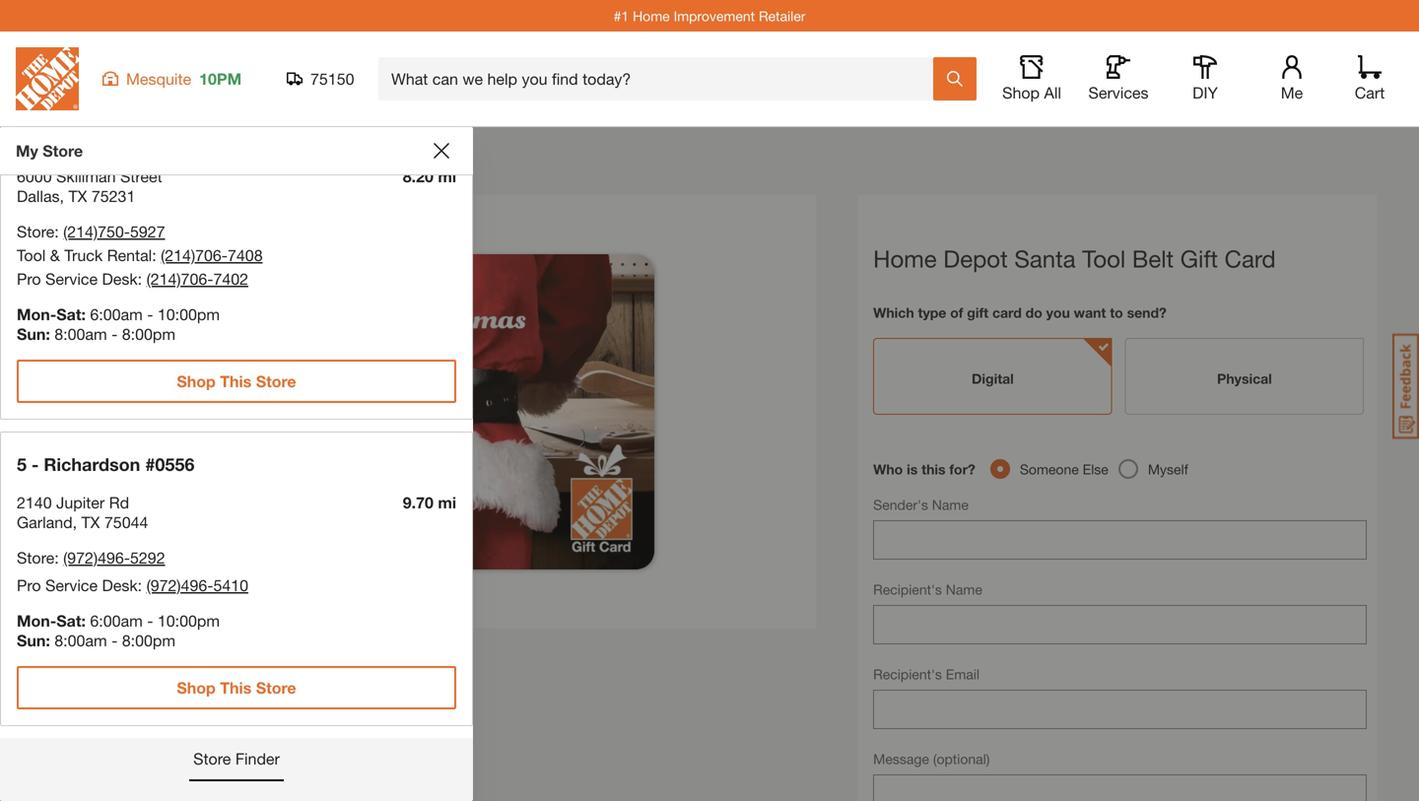 Task type: locate. For each thing, give the bounding box(es) containing it.
this
[[220, 372, 252, 391], [220, 678, 252, 697]]

mi
[[438, 167, 456, 186], [438, 493, 456, 512]]

home up 'which' at the top right of the page
[[873, 244, 937, 273]]

2 mon- from the top
[[17, 611, 56, 630]]

1 mon- from the top
[[17, 305, 56, 324]]

this for 6804
[[220, 372, 252, 391]]

shop this store button for 5 - richardson # 0556
[[17, 666, 456, 709]]

card
[[418, 159, 452, 178], [1225, 244, 1276, 273]]

of
[[950, 305, 963, 321]]

8:00am for richardson
[[54, 631, 107, 650]]

1 horizontal spatial /
[[168, 159, 174, 178]]

name down for?
[[932, 497, 969, 513]]

(214)706- up (214)706-7402 'link'
[[161, 246, 228, 265]]

1 horizontal spatial gift
[[388, 159, 413, 178]]

store : (214)750-5927 tool & truck rental : (214)706-7408 pro service desk : (214)706-7402
[[17, 222, 263, 288]]

tool left 8.20
[[323, 159, 352, 178]]

mon-sat: 6:00am - 10:00pm sun: 8:00am - 8:00pm shop this store down (972)496-5410 "link" on the left
[[17, 611, 296, 697]]

10:00pm for 5 - richardson # 0556
[[158, 611, 220, 630]]

1 horizontal spatial (972)496-
[[146, 576, 213, 595]]

depot up 7408
[[230, 159, 273, 178]]

store
[[43, 141, 83, 160], [17, 222, 54, 241], [256, 372, 296, 391], [17, 548, 54, 567], [256, 678, 296, 697], [193, 749, 231, 768]]

0 vertical spatial 8:00am
[[54, 325, 107, 343]]

2 pro from the top
[[17, 576, 41, 595]]

0 vertical spatial shop
[[1002, 83, 1040, 102]]

sender's name
[[873, 497, 969, 513]]

skillman
[[44, 128, 116, 149], [56, 167, 116, 186]]

1 vertical spatial pro
[[17, 576, 41, 595]]

, down jupiter
[[73, 513, 77, 531]]

sender's
[[873, 497, 928, 513]]

tx inside 6000 skillman street dallas , tx 75231
[[68, 187, 87, 206]]

0 vertical spatial pro
[[17, 270, 41, 288]]

name for recipient's name
[[946, 582, 983, 598]]

10:00pm
[[158, 305, 220, 324], [158, 611, 220, 630]]

0 vertical spatial mon-sat: 6:00am - 10:00pm sun: 8:00am - 8:00pm shop this store
[[17, 305, 296, 391]]

mon-
[[17, 305, 56, 324], [17, 611, 56, 630]]

2 8:00pm from the top
[[122, 631, 175, 650]]

2 mon-sat: 6:00am - 10:00pm sun: 8:00am - 8:00pm shop this store from the top
[[17, 611, 296, 697]]

2 desk from the top
[[102, 576, 138, 595]]

-
[[32, 128, 39, 149], [147, 305, 153, 324], [111, 325, 118, 343], [32, 454, 39, 475], [147, 611, 153, 630], [111, 631, 118, 650]]

5 - richardson # 0556
[[17, 454, 195, 475]]

0 vertical spatial name
[[932, 497, 969, 513]]

1 vertical spatial shop this store button
[[17, 666, 456, 709]]

pro down garland
[[17, 576, 41, 595]]

name up 'email'
[[946, 582, 983, 598]]

(972)496- down 5292
[[146, 576, 213, 595]]

1 vertical spatial belt
[[1132, 244, 1174, 273]]

mi right 9.70
[[438, 493, 456, 512]]

1 vertical spatial tx
[[81, 513, 100, 531]]

shop this store button
[[17, 360, 456, 403], [17, 666, 456, 709]]

mon-sat: 6:00am - 10:00pm sun: 8:00am - 8:00pm shop this store down (214)706-7402 'link'
[[17, 305, 296, 391]]

2 this from the top
[[220, 678, 252, 697]]

2 mi from the top
[[438, 493, 456, 512]]

belt up send?
[[1132, 244, 1174, 273]]

, for skillman
[[60, 187, 64, 206]]

Recipient's Name text field
[[873, 605, 1367, 645]]

9.70
[[403, 493, 434, 512]]

tool left the '&' in the left of the page
[[17, 246, 46, 265]]

1 vertical spatial skillman
[[56, 167, 116, 186]]

0 vertical spatial belt
[[356, 159, 384, 178]]

1 vertical spatial mon-sat: 6:00am - 10:00pm sun: 8:00am - 8:00pm shop this store
[[17, 611, 296, 697]]

home right the #1
[[633, 8, 670, 24]]

# up 'gift cards' link
[[121, 128, 131, 149]]

sat:
[[56, 305, 86, 324], [56, 611, 86, 630]]

0 vertical spatial shop this store button
[[17, 360, 456, 403]]

0 vertical spatial mi
[[438, 167, 456, 186]]

2 shop this store button from the top
[[17, 666, 456, 709]]

1 horizontal spatial depot
[[944, 244, 1008, 273]]

1 vertical spatial recipient's
[[873, 666, 942, 683]]

What can we help you find today? search field
[[391, 58, 932, 100]]

all
[[1044, 83, 1061, 102]]

2 vertical spatial shop
[[177, 678, 216, 697]]

# right richardson
[[145, 454, 155, 475]]

desk inside "store : (214)750-5927 tool & truck rental : (214)706-7408 pro service desk : (214)706-7402"
[[102, 270, 138, 288]]

this for 5 - richardson # 0556
[[220, 678, 252, 697]]

1 vertical spatial desk
[[102, 576, 138, 595]]

0 vertical spatial #
[[121, 128, 131, 149]]

home
[[633, 8, 670, 24], [20, 159, 62, 178], [184, 159, 226, 178], [873, 244, 937, 273]]

shop up 0556
[[177, 372, 216, 391]]

depot up gift
[[944, 244, 1008, 273]]

2 6:00am from the top
[[90, 611, 143, 630]]

8:00pm down (214)706-7402 'link'
[[122, 325, 175, 343]]

0 vertical spatial recipient's
[[873, 582, 942, 598]]

2 service from the top
[[45, 576, 98, 595]]

1 vertical spatial 8:00pm
[[122, 631, 175, 650]]

1 vertical spatial santa
[[1015, 244, 1076, 273]]

6000
[[17, 167, 52, 186]]

6:00am down store : (972)496-5292 pro service desk : (972)496-5410
[[90, 611, 143, 630]]

tx left 75231
[[68, 187, 87, 206]]

mon-sat: 6:00am - 10:00pm sun: 8:00am - 8:00pm shop this store
[[17, 305, 296, 391], [17, 611, 296, 697]]

tx inside the 2140 jupiter rd garland , tx 75044
[[81, 513, 100, 531]]

1 vertical spatial mi
[[438, 493, 456, 512]]

1 6:00am from the top
[[90, 305, 143, 324]]

mesquite 10pm
[[126, 69, 242, 88]]

mon- for 4 -
[[17, 305, 56, 324]]

1 vertical spatial (214)706-
[[146, 270, 213, 288]]

physical
[[1217, 371, 1272, 387]]

8:00pm for skillman
[[122, 325, 175, 343]]

0 vertical spatial desk
[[102, 270, 138, 288]]

2 horizontal spatial gift
[[1181, 244, 1218, 273]]

desk down (972)496-5292 link
[[102, 576, 138, 595]]

1 horizontal spatial #
[[145, 454, 155, 475]]

1 mi from the top
[[438, 167, 456, 186]]

#
[[121, 128, 131, 149], [145, 454, 155, 475]]

this
[[922, 461, 946, 478]]

0 vertical spatial 6:00am
[[90, 305, 143, 324]]

1 vertical spatial ,
[[73, 513, 77, 531]]

10:00pm down (972)496-5410 "link" on the left
[[158, 611, 220, 630]]

email
[[946, 666, 980, 683]]

0 horizontal spatial (972)496-
[[63, 548, 130, 567]]

1 vertical spatial shop
[[177, 372, 216, 391]]

message
[[873, 751, 929, 767]]

skillman up 75231
[[56, 167, 116, 186]]

8:00pm
[[122, 325, 175, 343], [122, 631, 175, 650]]

digital link
[[873, 338, 1112, 415]]

1 10:00pm from the top
[[158, 305, 220, 324]]

1 vertical spatial #
[[145, 454, 155, 475]]

1 service from the top
[[45, 270, 98, 288]]

shop for 5 - richardson # 0556
[[177, 678, 216, 697]]

8:00am down truck
[[54, 325, 107, 343]]

0 vertical spatial skillman
[[44, 128, 116, 149]]

1 vertical spatial 8:00am
[[54, 631, 107, 650]]

:
[[54, 222, 59, 241], [152, 246, 156, 265], [138, 270, 142, 288], [54, 548, 59, 567], [138, 576, 142, 595]]

physical link
[[1125, 338, 1364, 415]]

my
[[16, 141, 38, 160]]

recipient's left 'email'
[[873, 666, 942, 683]]

6:00am for skillman
[[90, 305, 143, 324]]

finder
[[235, 749, 280, 768]]

recipient's down sender's
[[873, 582, 942, 598]]

1 vertical spatial this
[[220, 678, 252, 697]]

1 horizontal spatial ,
[[73, 513, 77, 531]]

desk inside store : (972)496-5292 pro service desk : (972)496-5410
[[102, 576, 138, 595]]

1 vertical spatial 6:00am
[[90, 611, 143, 630]]

5927
[[130, 222, 165, 241]]

5410
[[213, 576, 248, 595]]

desk down rental
[[102, 270, 138, 288]]

sun: for richardson
[[17, 631, 50, 650]]

1 8:00am from the top
[[54, 325, 107, 343]]

gift cards link
[[87, 159, 159, 178]]

(214)706- down (214)706-7408 link
[[146, 270, 213, 288]]

sat: down truck
[[56, 305, 86, 324]]

gift
[[87, 159, 112, 178], [388, 159, 413, 178], [1181, 244, 1218, 273]]

, down the home link
[[60, 187, 64, 206]]

8:00pm down store : (972)496-5292 pro service desk : (972)496-5410
[[122, 631, 175, 650]]

7408
[[228, 246, 263, 265]]

is
[[907, 461, 918, 478]]

0 vertical spatial depot
[[230, 159, 273, 178]]

1 vertical spatial mon-
[[17, 611, 56, 630]]

2 horizontal spatial tool
[[1082, 244, 1126, 273]]

(214)706-
[[161, 246, 228, 265], [146, 270, 213, 288]]

10:00pm down (214)706-7402 'link'
[[158, 305, 220, 324]]

1 8:00pm from the top
[[122, 325, 175, 343]]

digital
[[972, 371, 1014, 387]]

0 horizontal spatial /
[[72, 159, 77, 178]]

service
[[45, 270, 98, 288], [45, 576, 98, 595]]

1 horizontal spatial santa
[[1015, 244, 1076, 273]]

(972)496-
[[63, 548, 130, 567], [146, 576, 213, 595]]

, for richardson
[[73, 513, 77, 531]]

1 vertical spatial service
[[45, 576, 98, 595]]

0 vertical spatial 10:00pm
[[158, 305, 220, 324]]

1 recipient's from the top
[[873, 582, 942, 598]]

0 vertical spatial 8:00pm
[[122, 325, 175, 343]]

0 vertical spatial mon-
[[17, 305, 56, 324]]

1 vertical spatial sat:
[[56, 611, 86, 630]]

tool up to
[[1082, 244, 1126, 273]]

improvement
[[674, 8, 755, 24]]

rd
[[109, 493, 129, 512]]

card
[[992, 305, 1022, 321]]

/ right street
[[168, 159, 174, 178]]

0 horizontal spatial belt
[[356, 159, 384, 178]]

service down (972)496-5292 link
[[45, 576, 98, 595]]

1 shop this store button from the top
[[17, 360, 456, 403]]

2 10:00pm from the top
[[158, 611, 220, 630]]

1 sun: from the top
[[17, 325, 50, 343]]

0 vertical spatial service
[[45, 270, 98, 288]]

6000 skillman street dallas , tx 75231
[[17, 167, 162, 206]]

/ right the home link
[[72, 159, 77, 178]]

1 vertical spatial name
[[946, 582, 983, 598]]

0 horizontal spatial #
[[121, 128, 131, 149]]

0 horizontal spatial tool
[[17, 246, 46, 265]]

1 mon-sat: 6:00am - 10:00pm sun: 8:00am - 8:00pm shop this store from the top
[[17, 305, 296, 391]]

my store
[[16, 141, 83, 160]]

sun: for skillman
[[17, 325, 50, 343]]

who is this for?
[[873, 461, 976, 478]]

shop for 6804
[[177, 372, 216, 391]]

santa up do
[[1015, 244, 1076, 273]]

belt left 8.20
[[356, 159, 384, 178]]

, inside 6000 skillman street dallas , tx 75231
[[60, 187, 64, 206]]

# for 6804
[[121, 128, 131, 149]]

2 sat: from the top
[[56, 611, 86, 630]]

1 vertical spatial (972)496-
[[146, 576, 213, 595]]

service down truck
[[45, 270, 98, 288]]

#1 home improvement retailer
[[614, 8, 806, 24]]

recipient's email
[[873, 666, 980, 683]]

: down garland
[[54, 548, 59, 567]]

mi down drawer close 'icon'
[[438, 167, 456, 186]]

0 horizontal spatial santa
[[278, 159, 319, 178]]

desk
[[102, 270, 138, 288], [102, 576, 138, 595]]

shop left all
[[1002, 83, 1040, 102]]

Recipient's Email email field
[[873, 690, 1367, 729]]

skillman up 6000 skillman street dallas , tx 75231
[[44, 128, 116, 149]]

name for sender's name
[[932, 497, 969, 513]]

1 desk from the top
[[102, 270, 138, 288]]

shop up store finder
[[177, 678, 216, 697]]

&
[[50, 246, 60, 265]]

1 sat: from the top
[[56, 305, 86, 324]]

who
[[873, 461, 903, 478]]

0 horizontal spatial ,
[[60, 187, 64, 206]]

2 8:00am from the top
[[54, 631, 107, 650]]

0 vertical spatial sat:
[[56, 305, 86, 324]]

6:00am down rental
[[90, 305, 143, 324]]

tool inside "store : (214)750-5927 tool & truck rental : (214)706-7408 pro service desk : (214)706-7402"
[[17, 246, 46, 265]]

sat: for 4 -
[[56, 305, 86, 324]]

0 vertical spatial tx
[[68, 187, 87, 206]]

0 vertical spatial this
[[220, 372, 252, 391]]

8:00am for skillman
[[54, 325, 107, 343]]

tool
[[323, 159, 352, 178], [1082, 244, 1126, 273], [17, 246, 46, 265]]

, inside the 2140 jupiter rd garland , tx 75044
[[73, 513, 77, 531]]

1 vertical spatial sun:
[[17, 631, 50, 650]]

0 vertical spatial sun:
[[17, 325, 50, 343]]

1 this from the top
[[220, 372, 252, 391]]

1 pro from the top
[[17, 270, 41, 288]]

(972)496- down 75044
[[63, 548, 130, 567]]

1 vertical spatial 10:00pm
[[158, 611, 220, 630]]

2 recipient's from the top
[[873, 666, 942, 683]]

tx down jupiter
[[81, 513, 100, 531]]

2 sun: from the top
[[17, 631, 50, 650]]

1 vertical spatial card
[[1225, 244, 1276, 273]]

service inside store : (972)496-5292 pro service desk : (972)496-5410
[[45, 576, 98, 595]]

santa down 75150 button
[[278, 159, 319, 178]]

2140 jupiter rd garland , tx 75044
[[17, 493, 148, 531]]

Sender's Name text field
[[873, 520, 1367, 560]]

6:00am
[[90, 305, 143, 324], [90, 611, 143, 630]]

the home depot logo image
[[16, 47, 79, 110]]

sat: down (972)496-5292 link
[[56, 611, 86, 630]]

75231
[[92, 187, 135, 206]]

mon-sat: 6:00am - 10:00pm sun: 8:00am - 8:00pm shop this store for 5 - richardson # 0556
[[17, 611, 296, 697]]

pro down dallas
[[17, 270, 41, 288]]

(972)496-5410 link
[[146, 576, 248, 595]]

8:00am down store : (972)496-5292 pro service desk : (972)496-5410
[[54, 631, 107, 650]]

0 vertical spatial ,
[[60, 187, 64, 206]]

0 horizontal spatial card
[[418, 159, 452, 178]]

depot
[[230, 159, 273, 178], [944, 244, 1008, 273]]



Task type: describe. For each thing, give the bounding box(es) containing it.
5292
[[130, 548, 165, 567]]

mon- for 5 -
[[17, 611, 56, 630]]

someone
[[1020, 461, 1079, 478]]

dallas
[[17, 187, 60, 206]]

75150
[[310, 69, 354, 88]]

shop all button
[[1000, 55, 1063, 103]]

shop inside shop all button
[[1002, 83, 1040, 102]]

store inside "store : (214)750-5927 tool & truck rental : (214)706-7408 pro service desk : (214)706-7402"
[[17, 222, 54, 241]]

7402
[[213, 270, 248, 288]]

someone else
[[1020, 461, 1109, 478]]

: down rental
[[138, 270, 142, 288]]

which type of gift card do you want to send?
[[873, 305, 1167, 321]]

6804
[[131, 128, 170, 149]]

0 vertical spatial (972)496-
[[63, 548, 130, 567]]

1 horizontal spatial belt
[[1132, 244, 1174, 273]]

tx for richardson
[[81, 513, 100, 531]]

cart link
[[1348, 55, 1392, 103]]

8.20
[[403, 167, 434, 186]]

for?
[[950, 461, 976, 478]]

send?
[[1127, 305, 1167, 321]]

mi for 5 - richardson # 0556
[[438, 493, 456, 512]]

: down 5927
[[152, 246, 156, 265]]

10pm
[[199, 69, 242, 88]]

home / gift cards / home depot santa tool belt gift card
[[20, 159, 452, 178]]

0 horizontal spatial gift
[[87, 159, 112, 178]]

recipient's for recipient's name
[[873, 582, 942, 598]]

pro inside "store : (214)750-5927 tool & truck rental : (214)706-7408 pro service desk : (214)706-7402"
[[17, 270, 41, 288]]

recipient's name
[[873, 582, 983, 598]]

diy button
[[1174, 55, 1237, 103]]

mi for 6804
[[438, 167, 456, 186]]

#1
[[614, 8, 629, 24]]

cart
[[1355, 83, 1385, 102]]

cards
[[117, 159, 159, 178]]

tx for skillman
[[68, 187, 87, 206]]

retailer
[[759, 8, 806, 24]]

1 vertical spatial depot
[[944, 244, 1008, 273]]

else
[[1083, 461, 1109, 478]]

shop this store button for 6804
[[17, 360, 456, 403]]

home depot santa tool belt gift card
[[873, 244, 1276, 273]]

(972)496-5292 link
[[63, 548, 165, 567]]

drawer close image
[[434, 143, 449, 159]]

home up dallas
[[20, 159, 62, 178]]

# for 0556
[[145, 454, 155, 475]]

myself
[[1148, 461, 1188, 478]]

service inside "store : (214)750-5927 tool & truck rental : (214)706-7408 pro service desk : (214)706-7402"
[[45, 270, 98, 288]]

home right street
[[184, 159, 226, 178]]

pro inside store : (972)496-5292 pro service desk : (972)496-5410
[[17, 576, 41, 595]]

9.70 mi
[[403, 493, 456, 512]]

you
[[1046, 305, 1070, 321]]

8:00pm for richardson
[[122, 631, 175, 650]]

default image digital image
[[182, 254, 655, 570]]

(214)750-
[[63, 222, 130, 241]]

type
[[918, 305, 946, 321]]

4
[[17, 128, 27, 149]]

street
[[120, 167, 162, 186]]

mon-sat: 6:00am - 10:00pm sun: 8:00am - 8:00pm shop this store for 6804
[[17, 305, 296, 391]]

(214)706-7408 link
[[161, 246, 263, 265]]

garland
[[17, 513, 73, 531]]

store finder
[[193, 749, 280, 768]]

6:00am for richardson
[[90, 611, 143, 630]]

0556
[[155, 454, 195, 475]]

jupiter
[[56, 493, 105, 512]]

home link
[[20, 159, 62, 178]]

rental
[[107, 246, 152, 265]]

8.20 mi
[[403, 167, 456, 186]]

1 horizontal spatial card
[[1225, 244, 1276, 273]]

sat: for 5 -
[[56, 611, 86, 630]]

feedback link image
[[1393, 333, 1419, 440]]

truck
[[64, 246, 103, 265]]

0 vertical spatial card
[[418, 159, 452, 178]]

me
[[1281, 83, 1303, 102]]

mesquite
[[126, 69, 191, 88]]

75044
[[104, 513, 148, 531]]

want
[[1074, 305, 1106, 321]]

services
[[1089, 83, 1149, 102]]

: down 5292
[[138, 576, 142, 595]]

shop all
[[1002, 83, 1061, 102]]

(optional)
[[933, 751, 990, 767]]

1 / from the left
[[72, 159, 77, 178]]

store finder link
[[189, 738, 284, 781]]

skillman inside 6000 skillman street dallas , tx 75231
[[56, 167, 116, 186]]

4 - skillman # 6804
[[17, 128, 170, 149]]

do
[[1026, 305, 1043, 321]]

0 vertical spatial santa
[[278, 159, 319, 178]]

which
[[873, 305, 914, 321]]

(214)706-7402 link
[[146, 270, 248, 288]]

0 vertical spatial (214)706-
[[161, 246, 228, 265]]

75150 button
[[287, 69, 355, 89]]

2140
[[17, 493, 52, 512]]

Message (optional) text field
[[873, 775, 1367, 801]]

store : (972)496-5292 pro service desk : (972)496-5410
[[17, 548, 248, 595]]

recipient's for recipient's email
[[873, 666, 942, 683]]

to
[[1110, 305, 1123, 321]]

(214)750-5927 link
[[63, 222, 165, 241]]

message (optional)
[[873, 751, 990, 767]]

diy
[[1193, 83, 1218, 102]]

me button
[[1261, 55, 1324, 103]]

richardson
[[44, 454, 140, 475]]

5
[[17, 454, 27, 475]]

: up the '&' in the left of the page
[[54, 222, 59, 241]]

1 horizontal spatial tool
[[323, 159, 352, 178]]

gift
[[967, 305, 989, 321]]

10:00pm for 6804
[[158, 305, 220, 324]]

store inside store : (972)496-5292 pro service desk : (972)496-5410
[[17, 548, 54, 567]]

0 horizontal spatial depot
[[230, 159, 273, 178]]

2 / from the left
[[168, 159, 174, 178]]

services button
[[1087, 55, 1150, 103]]



Task type: vqa. For each thing, say whether or not it's contained in the screenshot.
Me button
yes



